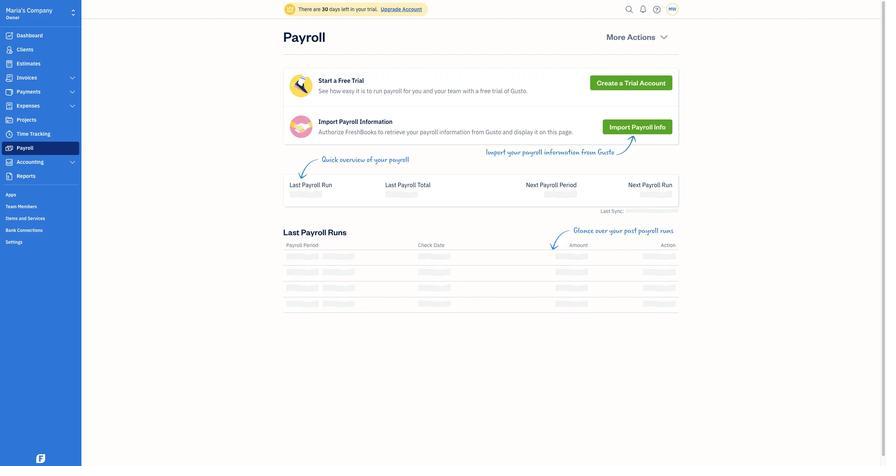 Task type: vqa. For each thing, say whether or not it's contained in the screenshot.
Contact on the right of page
no



Task type: describe. For each thing, give the bounding box(es) containing it.
runs
[[328, 227, 347, 237]]

company
[[27, 7, 52, 14]]

is
[[361, 87, 366, 95]]

actions
[[628, 31, 656, 42]]

estimates
[[17, 60, 41, 67]]

free
[[481, 87, 491, 95]]

0 horizontal spatial account
[[403, 6, 422, 13]]

your right overview
[[374, 156, 388, 165]]

free
[[339, 77, 351, 84]]

invoice image
[[5, 74, 14, 82]]

and inside the import payroll information authorize freshbooks to retrieve your payroll information from gusto and display it on this page.
[[503, 129, 513, 136]]

bank
[[6, 228, 16, 233]]

client image
[[5, 46, 14, 54]]

projects link
[[2, 114, 79, 127]]

overview
[[340, 156, 365, 165]]

accounting link
[[2, 156, 79, 169]]

team
[[6, 204, 17, 210]]

reports
[[17, 173, 36, 180]]

clients link
[[2, 43, 79, 57]]

start
[[319, 77, 332, 84]]

project image
[[5, 117, 14, 124]]

team members
[[6, 204, 37, 210]]

date
[[434, 242, 445, 249]]

connections
[[17, 228, 43, 233]]

team
[[448, 87, 462, 95]]

crown image
[[286, 5, 294, 13]]

gusto.
[[511, 87, 528, 95]]

information
[[360, 118, 393, 126]]

info
[[655, 123, 666, 131]]

clients
[[17, 46, 33, 53]]

glance over your past payroll runs
[[574, 227, 674, 236]]

you
[[412, 87, 422, 95]]

money image
[[5, 145, 14, 152]]

from inside the import payroll information authorize freshbooks to retrieve your payroll information from gusto and display it on this page.
[[472, 129, 485, 136]]

expenses
[[17, 103, 40, 109]]

payroll for last payroll runs
[[301, 227, 327, 237]]

to inside start a free trial see how easy it is to run payroll for you and your team with a free trial of gusto.
[[367, 87, 372, 95]]

chevron large down image for expenses
[[69, 103, 76, 109]]

amount
[[570, 242, 588, 249]]

payroll for next payroll run
[[643, 182, 661, 189]]

main element
[[0, 0, 100, 467]]

items and services
[[6, 216, 45, 222]]

a for create
[[620, 79, 624, 87]]

check date
[[418, 242, 445, 249]]

your inside the import payroll information authorize freshbooks to retrieve your payroll information from gusto and display it on this page.
[[407, 129, 419, 136]]

and inside main element
[[19, 216, 27, 222]]

estimates link
[[2, 57, 79, 71]]

services
[[28, 216, 45, 222]]

with
[[463, 87, 475, 95]]

last for last payroll total
[[386, 182, 397, 189]]

action
[[661, 242, 676, 249]]

1 horizontal spatial a
[[476, 87, 479, 95]]

import for import payroll info
[[610, 123, 631, 131]]

maria's
[[6, 7, 25, 14]]

payroll for last payroll total
[[398, 182, 416, 189]]

freshbooks image
[[35, 455, 47, 464]]

on
[[540, 129, 546, 136]]

payroll right past
[[639, 227, 659, 236]]

mw button
[[667, 3, 679, 16]]

accounting
[[17, 159, 44, 166]]

create a trial account button
[[591, 76, 673, 90]]

items
[[6, 216, 18, 222]]

create a trial account
[[597, 79, 666, 87]]

last sync :
[[601, 208, 626, 215]]

payroll for import payroll information authorize freshbooks to retrieve your payroll information from gusto and display it on this page.
[[339, 118, 359, 126]]

next payroll run
[[629, 182, 673, 189]]

expenses link
[[2, 100, 79, 113]]

chevron large down image for payments
[[69, 89, 76, 95]]

run for last payroll run
[[322, 182, 332, 189]]

members
[[18, 204, 37, 210]]

run
[[374, 87, 383, 95]]

upgrade account link
[[380, 6, 422, 13]]

last for last sync :
[[601, 208, 611, 215]]

total
[[418, 182, 431, 189]]

trial
[[492, 87, 503, 95]]

team members link
[[2, 201, 79, 212]]

in
[[351, 6, 355, 13]]

your inside start a free trial see how easy it is to run payroll for you and your team with a free trial of gusto.
[[435, 87, 447, 95]]

chevron large down image
[[69, 75, 76, 81]]

last for last payroll runs
[[283, 227, 300, 237]]

are
[[313, 6, 321, 13]]

1 vertical spatial of
[[367, 156, 373, 165]]

payroll up last payroll total
[[389, 156, 410, 165]]

more actions
[[607, 31, 656, 42]]

create
[[597, 79, 618, 87]]

payroll inside the import payroll information authorize freshbooks to retrieve your payroll information from gusto and display it on this page.
[[420, 129, 438, 136]]

payments
[[17, 89, 41, 95]]

payroll for import payroll info
[[632, 123, 653, 131]]

invoices link
[[2, 72, 79, 85]]

dashboard link
[[2, 29, 79, 43]]

start a free trial see how easy it is to run payroll for you and your team with a free trial of gusto.
[[319, 77, 528, 95]]

last payroll total
[[386, 182, 431, 189]]

upgrade
[[381, 6, 401, 13]]

authorize
[[319, 129, 344, 136]]

notifications image
[[638, 2, 650, 17]]

retrieve
[[385, 129, 406, 136]]

projects
[[17, 117, 36, 123]]



Task type: locate. For each thing, give the bounding box(es) containing it.
1 horizontal spatial and
[[423, 87, 433, 95]]

0 vertical spatial to
[[367, 87, 372, 95]]

2 chevron large down image from the top
[[69, 103, 76, 109]]

last
[[290, 182, 301, 189], [386, 182, 397, 189], [601, 208, 611, 215], [283, 227, 300, 237]]

0 horizontal spatial next
[[526, 182, 539, 189]]

from
[[472, 129, 485, 136], [582, 149, 596, 157]]

run for next payroll run
[[662, 182, 673, 189]]

0 vertical spatial and
[[423, 87, 433, 95]]

1 run from the left
[[322, 182, 332, 189]]

of right trial in the right top of the page
[[504, 87, 510, 95]]

1 next from the left
[[526, 182, 539, 189]]

of inside start a free trial see how easy it is to run payroll for you and your team with a free trial of gusto.
[[504, 87, 510, 95]]

next payroll period
[[526, 182, 577, 189]]

:
[[623, 208, 625, 215]]

it inside the import payroll information authorize freshbooks to retrieve your payroll information from gusto and display it on this page.
[[535, 129, 538, 136]]

trial inside start a free trial see how easy it is to run payroll for you and your team with a free trial of gusto.
[[352, 77, 364, 84]]

0 horizontal spatial to
[[367, 87, 372, 95]]

import payroll information authorize freshbooks to retrieve your payroll information from gusto and display it on this page.
[[319, 118, 574, 136]]

estimate image
[[5, 60, 14, 68]]

this
[[548, 129, 558, 136]]

payroll for last payroll run
[[302, 182, 321, 189]]

0 vertical spatial it
[[356, 87, 360, 95]]

chart image
[[5, 159, 14, 166]]

for
[[404, 87, 411, 95]]

chevron large down image inside "expenses" link
[[69, 103, 76, 109]]

1 vertical spatial information
[[545, 149, 580, 157]]

run
[[322, 182, 332, 189], [662, 182, 673, 189]]

payments link
[[2, 86, 79, 99]]

apps link
[[2, 189, 79, 200]]

page.
[[559, 129, 574, 136]]

1 vertical spatial it
[[535, 129, 538, 136]]

payroll
[[283, 28, 326, 45], [339, 118, 359, 126], [632, 123, 653, 131], [17, 145, 33, 152], [302, 182, 321, 189], [398, 182, 416, 189], [540, 182, 559, 189], [643, 182, 661, 189], [301, 227, 327, 237], [286, 242, 302, 249]]

a left the free
[[476, 87, 479, 95]]

it inside start a free trial see how easy it is to run payroll for you and your team with a free trial of gusto.
[[356, 87, 360, 95]]

to right the is on the left
[[367, 87, 372, 95]]

1 horizontal spatial of
[[504, 87, 510, 95]]

0 horizontal spatial of
[[367, 156, 373, 165]]

chevron large down image for accounting
[[69, 160, 76, 166]]

a for start
[[334, 77, 337, 84]]

and right items
[[19, 216, 27, 222]]

dashboard image
[[5, 32, 14, 40]]

1 horizontal spatial from
[[582, 149, 596, 157]]

days
[[330, 6, 340, 13]]

0 horizontal spatial information
[[440, 129, 471, 136]]

bank connections
[[6, 228, 43, 233]]

trial.
[[368, 6, 378, 13]]

0 horizontal spatial import
[[319, 118, 338, 126]]

time tracking link
[[2, 128, 79, 141]]

import inside the import payroll information authorize freshbooks to retrieve your payroll information from gusto and display it on this page.
[[319, 118, 338, 126]]

there
[[299, 6, 312, 13]]

mw
[[669, 6, 677, 12]]

1 horizontal spatial information
[[545, 149, 580, 157]]

display
[[514, 129, 533, 136]]

30
[[322, 6, 328, 13]]

payroll right retrieve
[[420, 129, 438, 136]]

maria's company owner
[[6, 7, 52, 20]]

2 horizontal spatial import
[[610, 123, 631, 131]]

time tracking
[[17, 131, 50, 137]]

information inside the import payroll information authorize freshbooks to retrieve your payroll information from gusto and display it on this page.
[[440, 129, 471, 136]]

and left display
[[503, 129, 513, 136]]

information
[[440, 129, 471, 136], [545, 149, 580, 157]]

to
[[367, 87, 372, 95], [378, 129, 384, 136]]

easy
[[343, 87, 355, 95]]

chevrondown image
[[659, 31, 670, 42]]

over
[[596, 227, 608, 236]]

0 horizontal spatial a
[[334, 77, 337, 84]]

next for next payroll period
[[526, 182, 539, 189]]

timer image
[[5, 131, 14, 138]]

0 horizontal spatial it
[[356, 87, 360, 95]]

1 horizontal spatial trial
[[625, 79, 639, 87]]

1 horizontal spatial account
[[640, 79, 666, 87]]

time
[[17, 131, 29, 137]]

period
[[560, 182, 577, 189], [304, 242, 319, 249]]

0 horizontal spatial trial
[[352, 77, 364, 84]]

2 horizontal spatial and
[[503, 129, 513, 136]]

0 horizontal spatial gusto
[[486, 129, 502, 136]]

settings
[[6, 240, 23, 245]]

glance
[[574, 227, 594, 236]]

your down display
[[508, 149, 521, 157]]

next for next payroll run
[[629, 182, 641, 189]]

how
[[330, 87, 341, 95]]

a right create
[[620, 79, 624, 87]]

there are 30 days left in your trial. upgrade account
[[299, 6, 422, 13]]

0 horizontal spatial and
[[19, 216, 27, 222]]

chevron large down image inside accounting link
[[69, 160, 76, 166]]

quick overview of your payroll
[[322, 156, 410, 165]]

settings link
[[2, 237, 79, 248]]

0 vertical spatial information
[[440, 129, 471, 136]]

1 horizontal spatial run
[[662, 182, 673, 189]]

payroll down display
[[523, 149, 543, 157]]

1 vertical spatial and
[[503, 129, 513, 136]]

1 vertical spatial gusto
[[598, 149, 615, 157]]

1 vertical spatial to
[[378, 129, 384, 136]]

chevron large down image
[[69, 89, 76, 95], [69, 103, 76, 109], [69, 160, 76, 166]]

1 horizontal spatial period
[[560, 182, 577, 189]]

invoices
[[17, 74, 37, 81]]

apps
[[6, 192, 16, 198]]

last for last payroll run
[[290, 182, 301, 189]]

your right in
[[356, 6, 366, 13]]

gusto
[[486, 129, 502, 136], [598, 149, 615, 157]]

to inside the import payroll information authorize freshbooks to retrieve your payroll information from gusto and display it on this page.
[[378, 129, 384, 136]]

import payroll info
[[610, 123, 666, 131]]

payroll inside button
[[632, 123, 653, 131]]

it left the is on the left
[[356, 87, 360, 95]]

freshbooks
[[346, 129, 377, 136]]

0 vertical spatial of
[[504, 87, 510, 95]]

more actions button
[[600, 28, 676, 46]]

search image
[[624, 4, 636, 15]]

0 vertical spatial chevron large down image
[[69, 89, 76, 95]]

payroll
[[384, 87, 402, 95], [420, 129, 438, 136], [523, 149, 543, 157], [389, 156, 410, 165], [639, 227, 659, 236]]

0 vertical spatial from
[[472, 129, 485, 136]]

next
[[526, 182, 539, 189], [629, 182, 641, 189]]

payroll left for
[[384, 87, 402, 95]]

payroll for next payroll period
[[540, 182, 559, 189]]

your right over
[[610, 227, 623, 236]]

import for import your payroll information from gusto
[[486, 149, 506, 157]]

1 horizontal spatial to
[[378, 129, 384, 136]]

last payroll run
[[290, 182, 332, 189]]

1 vertical spatial period
[[304, 242, 319, 249]]

and inside start a free trial see how easy it is to run payroll for you and your team with a free trial of gusto.
[[423, 87, 433, 95]]

1 horizontal spatial import
[[486, 149, 506, 157]]

1 vertical spatial account
[[640, 79, 666, 87]]

of right overview
[[367, 156, 373, 165]]

1 vertical spatial chevron large down image
[[69, 103, 76, 109]]

import your payroll information from gusto
[[486, 149, 615, 157]]

trial
[[352, 77, 364, 84], [625, 79, 639, 87]]

2 vertical spatial chevron large down image
[[69, 160, 76, 166]]

trial inside create a trial account button
[[625, 79, 639, 87]]

2 horizontal spatial a
[[620, 79, 624, 87]]

2 vertical spatial and
[[19, 216, 27, 222]]

it left on
[[535, 129, 538, 136]]

payroll inside the import payroll information authorize freshbooks to retrieve your payroll information from gusto and display it on this page.
[[339, 118, 359, 126]]

import for import payroll information authorize freshbooks to retrieve your payroll information from gusto and display it on this page.
[[319, 118, 338, 126]]

1 horizontal spatial gusto
[[598, 149, 615, 157]]

last payroll runs
[[283, 227, 347, 237]]

sync
[[612, 208, 623, 215]]

import
[[319, 118, 338, 126], [610, 123, 631, 131], [486, 149, 506, 157]]

quick
[[322, 156, 338, 165]]

see
[[319, 87, 329, 95]]

left
[[342, 6, 349, 13]]

payroll inside start a free trial see how easy it is to run payroll for you and your team with a free trial of gusto.
[[384, 87, 402, 95]]

0 horizontal spatial from
[[472, 129, 485, 136]]

report image
[[5, 173, 14, 180]]

reports link
[[2, 170, 79, 183]]

2 next from the left
[[629, 182, 641, 189]]

import inside button
[[610, 123, 631, 131]]

0 vertical spatial account
[[403, 6, 422, 13]]

0 horizontal spatial run
[[322, 182, 332, 189]]

1 horizontal spatial next
[[629, 182, 641, 189]]

expense image
[[5, 103, 14, 110]]

bank connections link
[[2, 225, 79, 236]]

owner
[[6, 15, 20, 20]]

2 run from the left
[[662, 182, 673, 189]]

1 chevron large down image from the top
[[69, 89, 76, 95]]

payroll period
[[286, 242, 319, 249]]

a inside create a trial account button
[[620, 79, 624, 87]]

past
[[625, 227, 637, 236]]

0 vertical spatial gusto
[[486, 129, 502, 136]]

tracking
[[30, 131, 50, 137]]

trial up the is on the left
[[352, 77, 364, 84]]

0 vertical spatial period
[[560, 182, 577, 189]]

go to help image
[[651, 4, 663, 15]]

check
[[418, 242, 433, 249]]

dashboard
[[17, 32, 43, 39]]

to down information
[[378, 129, 384, 136]]

payment image
[[5, 89, 14, 96]]

0 horizontal spatial period
[[304, 242, 319, 249]]

a left 'free'
[[334, 77, 337, 84]]

1 vertical spatial from
[[582, 149, 596, 157]]

import payroll info button
[[603, 120, 673, 135]]

payroll inside main element
[[17, 145, 33, 152]]

trial right create
[[625, 79, 639, 87]]

account inside button
[[640, 79, 666, 87]]

payroll link
[[2, 142, 79, 155]]

and right you
[[423, 87, 433, 95]]

your right retrieve
[[407, 129, 419, 136]]

3 chevron large down image from the top
[[69, 160, 76, 166]]

more
[[607, 31, 626, 42]]

1 horizontal spatial it
[[535, 129, 538, 136]]

your left team
[[435, 87, 447, 95]]

gusto inside the import payroll information authorize freshbooks to retrieve your payroll information from gusto and display it on this page.
[[486, 129, 502, 136]]



